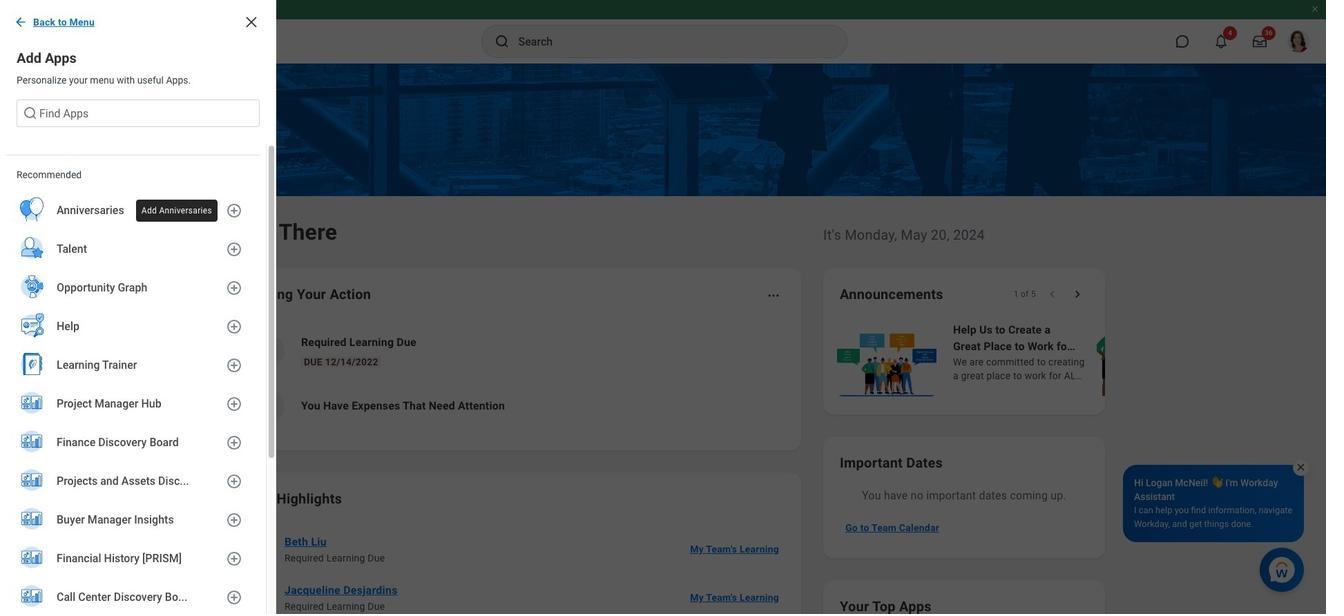 Task type: locate. For each thing, give the bounding box(es) containing it.
5 plus circle image from the top
[[226, 357, 242, 374]]

profile logan mcneil element
[[1279, 26, 1318, 57]]

1 plus circle image from the top
[[226, 396, 242, 412]]

dashboard expenses image
[[258, 396, 278, 417]]

plus circle image
[[226, 202, 242, 219], [226, 241, 242, 258], [226, 280, 242, 296], [226, 318, 242, 335], [226, 357, 242, 374], [226, 435, 242, 451], [226, 473, 242, 490], [226, 551, 242, 567]]

status
[[1014, 289, 1036, 300]]

main content
[[0, 64, 1326, 614]]

1 vertical spatial plus circle image
[[226, 512, 242, 528]]

plus circle image
[[226, 396, 242, 412], [226, 512, 242, 528], [226, 589, 242, 606]]

3 plus circle image from the top
[[226, 589, 242, 606]]

inbox large image
[[1253, 35, 1267, 48]]

8 plus circle image from the top
[[226, 551, 242, 567]]

2 plus circle image from the top
[[226, 512, 242, 528]]

list
[[0, 191, 266, 614], [835, 321, 1326, 398], [238, 323, 785, 434], [238, 525, 785, 614]]

chevron left small image
[[1046, 287, 1060, 301]]

arrow left image
[[14, 15, 28, 29]]

2 plus circle image from the top
[[226, 241, 242, 258]]

2 vertical spatial plus circle image
[[226, 589, 242, 606]]

global navigation dialog
[[0, 0, 276, 614]]

banner
[[0, 0, 1326, 64]]

close environment banner image
[[1311, 5, 1319, 13]]

0 vertical spatial plus circle image
[[226, 396, 242, 412]]

list inside global navigation dialog
[[0, 191, 266, 614]]

1 plus circle image from the top
[[226, 202, 242, 219]]



Task type: describe. For each thing, give the bounding box(es) containing it.
chevron right small image
[[1071, 287, 1085, 301]]

Search field
[[17, 99, 260, 127]]

notifications large image
[[1214, 35, 1228, 48]]

3 plus circle image from the top
[[226, 280, 242, 296]]

search image
[[494, 33, 510, 50]]

x image
[[1296, 462, 1306, 473]]

4 plus circle image from the top
[[226, 318, 242, 335]]

search image
[[22, 105, 39, 122]]

7 plus circle image from the top
[[226, 473, 242, 490]]

6 plus circle image from the top
[[226, 435, 242, 451]]

x image
[[243, 14, 260, 30]]

book open image
[[258, 341, 278, 361]]



Task type: vqa. For each thing, say whether or not it's contained in the screenshot.
fourth plus circle image
yes



